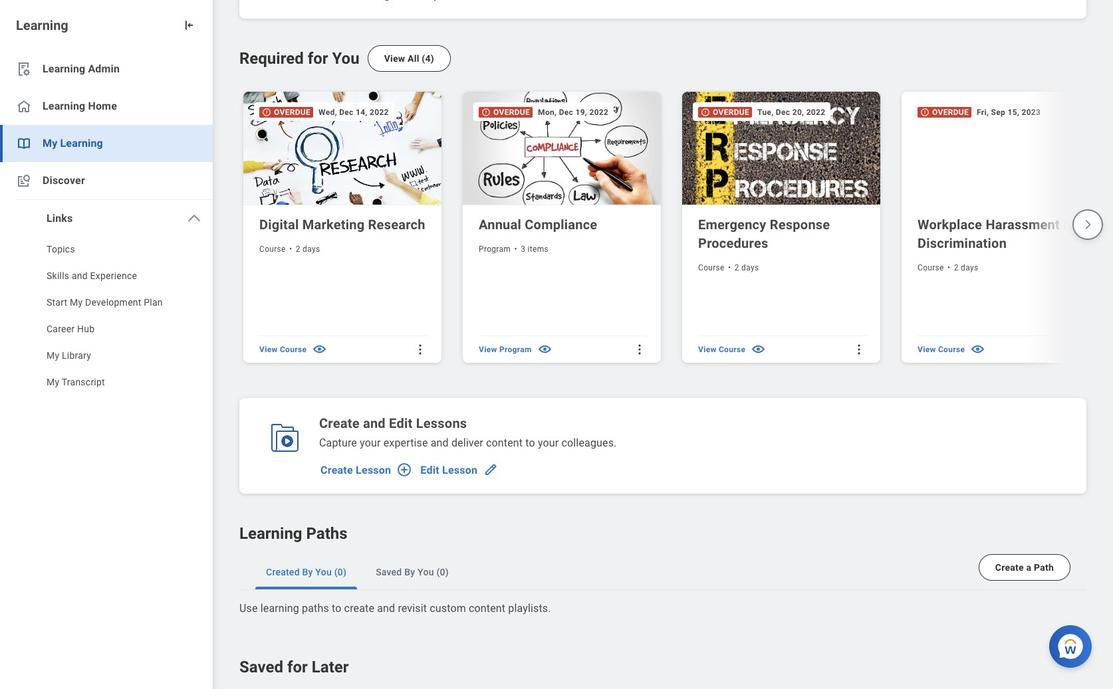 Task type: describe. For each thing, give the bounding box(es) containing it.
14,
[[356, 108, 368, 117]]

content inside create and edit lessons capture your expertise and deliver content to your colleagues.
[[486, 437, 523, 450]]

my learning link
[[0, 125, 213, 162]]

view for annual compliance
[[479, 345, 497, 354]]

my transcript link
[[0, 370, 213, 397]]

exclamation circle image for digital marketing research
[[262, 108, 271, 117]]

all
[[408, 53, 419, 64]]

home
[[88, 100, 117, 112]]

20,
[[793, 108, 804, 117]]

for for saved
[[287, 659, 308, 677]]

19,
[[576, 108, 587, 117]]

visible image for response
[[751, 342, 766, 357]]

learning admin
[[43, 63, 120, 75]]

1 vertical spatial content
[[469, 603, 506, 615]]

0 horizontal spatial to
[[332, 603, 342, 615]]

1 vertical spatial program
[[499, 345, 532, 354]]

2022 for response
[[807, 108, 826, 117]]

learning for learning admin
[[43, 63, 85, 75]]

discover link
[[0, 162, 213, 200]]

2 your from the left
[[538, 437, 559, 450]]

digital marketing research
[[259, 217, 425, 233]]

saved by you (0) button
[[365, 555, 460, 590]]

2022 for marketing
[[370, 108, 389, 117]]

learning for learning paths
[[239, 525, 302, 543]]

2 days for emergency
[[735, 263, 759, 273]]

you for saved by you (0)
[[418, 567, 434, 578]]

topics
[[47, 244, 75, 255]]

edit image
[[483, 462, 499, 478]]

15,
[[1008, 108, 1020, 117]]

compliance
[[525, 217, 598, 233]]

lesson for create lesson
[[356, 464, 391, 477]]

3 view course from the left
[[918, 345, 965, 354]]

days for emergency
[[742, 263, 759, 273]]

sep
[[991, 108, 1006, 117]]

related actions vertical image for annual compliance
[[633, 343, 647, 356]]

2 for emergency
[[735, 263, 740, 273]]

saved by you (0)
[[376, 567, 449, 578]]

transformation import image
[[182, 19, 196, 32]]

path
[[1034, 563, 1054, 573]]

list containing digital marketing research
[[239, 88, 1113, 367]]

create
[[344, 603, 375, 615]]

and down the lessons
[[431, 437, 449, 450]]

start my development plan
[[47, 297, 163, 308]]

create and edit lessons capture your expertise and deliver content to your colleagues.
[[319, 416, 617, 450]]

lessons
[[416, 416, 467, 432]]

emergency response procedures
[[698, 217, 830, 251]]

mon,
[[538, 108, 557, 117]]

wed, dec 14, 2022
[[319, 108, 389, 117]]

create for a
[[996, 563, 1024, 573]]

digital
[[259, 217, 299, 233]]

deliver
[[452, 437, 483, 450]]

my for my transcript
[[47, 377, 59, 388]]

use
[[239, 603, 258, 615]]

digital marketing research link
[[259, 215, 428, 234]]

create lesson link
[[315, 457, 415, 484]]

3 items
[[521, 245, 549, 254]]

plus circle image
[[397, 462, 413, 478]]

edit lesson link
[[415, 457, 502, 484]]

annual compliance image
[[463, 92, 664, 205]]

overdue for digital
[[274, 108, 311, 117]]

1 visible image from the left
[[312, 342, 327, 357]]

list containing topics
[[0, 237, 213, 397]]

library
[[62, 351, 91, 361]]

discover
[[43, 174, 85, 187]]

admin
[[88, 63, 120, 75]]

saved for saved for later
[[239, 659, 283, 677]]

topics link
[[0, 237, 213, 264]]

development
[[85, 297, 141, 308]]

by for created
[[302, 567, 313, 578]]

learning home link
[[0, 88, 213, 125]]

view course for emergency response procedures
[[698, 345, 746, 354]]

1 your from the left
[[360, 437, 381, 450]]

(4)
[[422, 53, 434, 64]]

for for required
[[308, 49, 328, 68]]

workplace harassment & discrimination
[[918, 217, 1073, 251]]

skills
[[47, 271, 69, 281]]

research
[[368, 217, 425, 233]]

later
[[312, 659, 349, 677]]

my learning
[[43, 137, 103, 150]]

chevron up image
[[186, 211, 202, 227]]

career hub
[[47, 324, 95, 335]]

emergency
[[698, 217, 767, 233]]

to inside create and edit lessons capture your expertise and deliver content to your colleagues.
[[526, 437, 535, 450]]

create lesson
[[321, 464, 391, 477]]

experience
[[90, 271, 137, 281]]

annual
[[479, 217, 522, 233]]

capture
[[319, 437, 357, 450]]

3
[[521, 245, 526, 254]]

my library link
[[0, 344, 213, 370]]

fri, sep 15, 2023
[[977, 108, 1041, 117]]

saved for saved by you (0)
[[376, 567, 402, 578]]

chevron right image
[[1082, 219, 1094, 231]]

mon, dec 19, 2022
[[538, 108, 609, 117]]

by for saved
[[405, 567, 415, 578]]

workplace harassment & discrimination link
[[918, 215, 1087, 253]]

dec for compliance
[[559, 108, 573, 117]]

learning for learning home
[[43, 100, 85, 112]]

visible image for compliance
[[537, 342, 553, 357]]

skills and experience
[[47, 271, 137, 281]]

create for lesson
[[321, 464, 353, 477]]

overdue for annual
[[494, 108, 530, 117]]

2023
[[1022, 108, 1041, 117]]

career hub link
[[0, 317, 213, 344]]

career
[[47, 324, 75, 335]]

response
[[770, 217, 830, 233]]

1 horizontal spatial edit
[[421, 464, 440, 477]]

you for required for you
[[332, 49, 360, 68]]

created
[[266, 567, 300, 578]]

colleagues.
[[562, 437, 617, 450]]

required
[[239, 49, 304, 68]]



Task type: locate. For each thing, give the bounding box(es) containing it.
my right the book open icon
[[43, 137, 57, 150]]

1 lesson from the left
[[356, 464, 391, 477]]

report parameter image
[[16, 61, 32, 77]]

1 horizontal spatial you
[[332, 49, 360, 68]]

2 dec from the left
[[559, 108, 573, 117]]

my right the start on the top left of page
[[70, 297, 83, 308]]

2 days for workplace
[[954, 263, 979, 273]]

learning home
[[43, 100, 117, 112]]

days down the procedures
[[742, 263, 759, 273]]

view all (4)
[[384, 53, 434, 64]]

created by you (0) button
[[255, 555, 357, 590]]

2 related actions vertical image from the left
[[633, 343, 647, 356]]

links button
[[0, 200, 213, 237]]

your left colleagues.
[[538, 437, 559, 450]]

my left transcript
[[47, 377, 59, 388]]

revisit
[[398, 603, 427, 615]]

learning up report parameter icon
[[16, 17, 68, 33]]

0 horizontal spatial 2 days
[[296, 245, 320, 254]]

created by you (0)
[[266, 567, 347, 578]]

related actions vertical image
[[414, 343, 427, 356], [633, 343, 647, 356]]

overdue for emergency
[[713, 108, 750, 117]]

2 2022 from the left
[[590, 108, 609, 117]]

4 exclamation circle image from the left
[[921, 108, 930, 117]]

annual compliance
[[479, 217, 598, 233]]

digital marketing research image
[[243, 92, 444, 205]]

tue, dec 20, 2022
[[758, 108, 826, 117]]

emergency response procedures link
[[698, 215, 867, 253]]

2 by from the left
[[405, 567, 415, 578]]

0 horizontal spatial (0)
[[334, 567, 347, 578]]

list containing learning admin
[[0, 51, 213, 397]]

to right paths
[[332, 603, 342, 615]]

paths
[[302, 603, 329, 615]]

1 exclamation circle image from the left
[[262, 108, 271, 117]]

2 days for digital
[[296, 245, 320, 254]]

days down marketing
[[303, 245, 320, 254]]

1 horizontal spatial related actions vertical image
[[633, 343, 647, 356]]

learning admin link
[[0, 51, 213, 88]]

0 horizontal spatial visible image
[[537, 342, 553, 357]]

days down discrimination
[[961, 263, 979, 273]]

overdue left wed,
[[274, 108, 311, 117]]

to left colleagues.
[[526, 437, 535, 450]]

view course
[[259, 345, 307, 354], [698, 345, 746, 354], [918, 345, 965, 354]]

2 lesson from the left
[[442, 464, 478, 477]]

you for created by you (0)
[[316, 567, 332, 578]]

dec left 14, at the top left of the page
[[339, 108, 354, 117]]

2 down digital
[[296, 245, 301, 254]]

view for emergency response procedures
[[698, 345, 717, 354]]

items
[[528, 245, 549, 254]]

4 overdue from the left
[[933, 108, 969, 117]]

expertise
[[384, 437, 428, 450]]

and right skills
[[72, 271, 88, 281]]

and inside list
[[72, 271, 88, 281]]

learning up my learning
[[43, 100, 85, 112]]

1 horizontal spatial days
[[742, 263, 759, 273]]

create down capture
[[321, 464, 353, 477]]

edit lesson
[[421, 464, 478, 477]]

edit inside create and edit lessons capture your expertise and deliver content to your colleagues.
[[389, 416, 413, 432]]

learning down learning home
[[60, 137, 103, 150]]

for
[[308, 49, 328, 68], [287, 659, 308, 677]]

3 dec from the left
[[776, 108, 790, 117]]

lesson down deliver
[[442, 464, 478, 477]]

1 dec from the left
[[339, 108, 354, 117]]

learning
[[261, 603, 299, 615]]

workplace
[[918, 217, 983, 233]]

content up edit icon
[[486, 437, 523, 450]]

custom
[[430, 603, 466, 615]]

2022 right 20,
[[807, 108, 826, 117]]

2 days down discrimination
[[954, 263, 979, 273]]

2 visible image from the left
[[971, 342, 986, 357]]

days for digital
[[303, 245, 320, 254]]

overdue left mon, at the top of the page
[[494, 108, 530, 117]]

1 by from the left
[[302, 567, 313, 578]]

a
[[1027, 563, 1032, 573]]

saved inside button
[[376, 567, 402, 578]]

hub
[[77, 324, 95, 335]]

learning up created
[[239, 525, 302, 543]]

learning for learning
[[16, 17, 68, 33]]

dec left 20,
[[776, 108, 790, 117]]

1 vertical spatial to
[[332, 603, 342, 615]]

related actions vertical image for digital marketing research
[[414, 343, 427, 356]]

1 horizontal spatial your
[[538, 437, 559, 450]]

(0) up custom
[[437, 567, 449, 578]]

saved
[[376, 567, 402, 578], [239, 659, 283, 677]]

my library
[[47, 351, 91, 361]]

1 vertical spatial create
[[321, 464, 353, 477]]

by
[[302, 567, 313, 578], [405, 567, 415, 578]]

2 horizontal spatial days
[[961, 263, 979, 273]]

my for my library
[[47, 351, 59, 361]]

2 for digital
[[296, 245, 301, 254]]

2 vertical spatial create
[[996, 563, 1024, 573]]

0 horizontal spatial 2
[[296, 245, 301, 254]]

learning left admin
[[43, 63, 85, 75]]

2 down the procedures
[[735, 263, 740, 273]]

1 overdue from the left
[[274, 108, 311, 117]]

0 horizontal spatial related actions vertical image
[[414, 343, 427, 356]]

marketing
[[302, 217, 365, 233]]

0 horizontal spatial lesson
[[356, 464, 391, 477]]

create a path
[[996, 563, 1054, 573]]

1 visible image from the left
[[537, 342, 553, 357]]

0 horizontal spatial your
[[360, 437, 381, 450]]

edit up the expertise
[[389, 416, 413, 432]]

(0) down paths
[[334, 567, 347, 578]]

harassment
[[986, 217, 1060, 233]]

view for digital marketing research
[[259, 345, 278, 354]]

0 horizontal spatial by
[[302, 567, 313, 578]]

1 related actions vertical image from the left
[[414, 343, 427, 356]]

1 horizontal spatial to
[[526, 437, 535, 450]]

1 horizontal spatial 2022
[[590, 108, 609, 117]]

dec for marketing
[[339, 108, 354, 117]]

lesson for edit lesson
[[442, 464, 478, 477]]

my for my learning
[[43, 137, 57, 150]]

view all (4) button
[[368, 45, 451, 72]]

2 for workplace
[[954, 263, 959, 273]]

create inside create and edit lessons capture your expertise and deliver content to your colleagues.
[[319, 416, 360, 432]]

links
[[47, 212, 73, 225]]

days for workplace
[[961, 263, 979, 273]]

you up revisit
[[418, 567, 434, 578]]

0 horizontal spatial saved
[[239, 659, 283, 677]]

learning paths
[[239, 525, 348, 543]]

0 vertical spatial edit
[[389, 416, 413, 432]]

book open image
[[16, 136, 32, 152]]

discrimination
[[918, 235, 1007, 251]]

lesson left plus circle icon
[[356, 464, 391, 477]]

1 vertical spatial for
[[287, 659, 308, 677]]

exclamation circle image for annual compliance
[[482, 108, 491, 117]]

visible image
[[312, 342, 327, 357], [971, 342, 986, 357]]

0 vertical spatial program
[[479, 245, 511, 254]]

skills and experience link
[[0, 264, 213, 291]]

content
[[486, 437, 523, 450], [469, 603, 506, 615]]

you up paths
[[316, 567, 332, 578]]

0 vertical spatial create
[[319, 416, 360, 432]]

0 vertical spatial to
[[526, 437, 535, 450]]

playlists.
[[508, 603, 551, 615]]

create inside button
[[996, 563, 1024, 573]]

1 horizontal spatial (0)
[[437, 567, 449, 578]]

and left revisit
[[377, 603, 395, 615]]

1 2022 from the left
[[370, 108, 389, 117]]

2022
[[370, 108, 389, 117], [590, 108, 609, 117], [807, 108, 826, 117]]

0 horizontal spatial 2022
[[370, 108, 389, 117]]

related actions vertical image
[[853, 343, 866, 356]]

to
[[526, 437, 535, 450], [332, 603, 342, 615]]

wed,
[[319, 108, 337, 117]]

overdue left fri,
[[933, 108, 969, 117]]

overdue left "tue," at the top right of page
[[713, 108, 750, 117]]

3 exclamation circle image from the left
[[701, 108, 710, 117]]

2 days down marketing
[[296, 245, 320, 254]]

2 visible image from the left
[[751, 342, 766, 357]]

2 horizontal spatial 2
[[954, 263, 959, 273]]

1 horizontal spatial 2 days
[[735, 263, 759, 273]]

0 horizontal spatial view course
[[259, 345, 307, 354]]

create left a
[[996, 563, 1024, 573]]

1 horizontal spatial lesson
[[442, 464, 478, 477]]

view program
[[479, 345, 532, 354]]

and up the expertise
[[363, 416, 386, 432]]

0 vertical spatial for
[[308, 49, 328, 68]]

view
[[384, 53, 405, 64], [259, 345, 278, 354], [479, 345, 497, 354], [698, 345, 717, 354], [918, 345, 936, 354]]

3 overdue from the left
[[713, 108, 750, 117]]

1 horizontal spatial visible image
[[751, 342, 766, 357]]

2 down discrimination
[[954, 263, 959, 273]]

0 vertical spatial saved
[[376, 567, 402, 578]]

1 horizontal spatial dec
[[559, 108, 573, 117]]

annual compliance link
[[479, 215, 648, 234]]

2 horizontal spatial 2022
[[807, 108, 826, 117]]

0 horizontal spatial days
[[303, 245, 320, 254]]

1 horizontal spatial saved
[[376, 567, 402, 578]]

content right custom
[[469, 603, 506, 615]]

required for you
[[239, 49, 360, 68]]

lesson
[[356, 464, 391, 477], [442, 464, 478, 477]]

exclamation circle image left fri,
[[921, 108, 930, 117]]

(0) for saved by you (0)
[[437, 567, 449, 578]]

2 days down the procedures
[[735, 263, 759, 273]]

my left library
[[47, 351, 59, 361]]

&
[[1064, 217, 1073, 233]]

for left the later
[[287, 659, 308, 677]]

dec left 19,
[[559, 108, 573, 117]]

exclamation circle image down required
[[262, 108, 271, 117]]

visible image
[[537, 342, 553, 357], [751, 342, 766, 357]]

saved for later
[[239, 659, 349, 677]]

2022 right 19,
[[590, 108, 609, 117]]

my
[[43, 137, 57, 150], [70, 297, 83, 308], [47, 351, 59, 361], [47, 377, 59, 388]]

you up the wed, dec 14, 2022
[[332, 49, 360, 68]]

1 view course from the left
[[259, 345, 307, 354]]

view course for digital marketing research
[[259, 345, 307, 354]]

2 exclamation circle image from the left
[[482, 108, 491, 117]]

1 (0) from the left
[[334, 567, 347, 578]]

course
[[259, 245, 286, 254], [698, 263, 725, 273], [918, 263, 944, 273], [280, 345, 307, 354], [719, 345, 746, 354], [938, 345, 965, 354]]

edit right plus circle icon
[[421, 464, 440, 477]]

dec for response
[[776, 108, 790, 117]]

start
[[47, 297, 67, 308]]

2022 right 14, at the top left of the page
[[370, 108, 389, 117]]

exclamation circle image left "tue," at the top right of page
[[701, 108, 710, 117]]

1 horizontal spatial visible image
[[971, 342, 986, 357]]

fri,
[[977, 108, 989, 117]]

2 overdue from the left
[[494, 108, 530, 117]]

use learning paths to create and revisit custom content playlists.
[[239, 603, 551, 615]]

view inside button
[[384, 53, 405, 64]]

your up create lesson link
[[360, 437, 381, 450]]

exclamation circle image for emergency response procedures
[[701, 108, 710, 117]]

saved up the use learning paths to create and revisit custom content playlists.
[[376, 567, 402, 578]]

2 horizontal spatial dec
[[776, 108, 790, 117]]

3 2022 from the left
[[807, 108, 826, 117]]

0 horizontal spatial visible image
[[312, 342, 327, 357]]

by right created
[[302, 567, 313, 578]]

paths
[[306, 525, 348, 543]]

days
[[303, 245, 320, 254], [742, 263, 759, 273], [961, 263, 979, 273]]

dec
[[339, 108, 354, 117], [559, 108, 573, 117], [776, 108, 790, 117]]

tue,
[[758, 108, 774, 117]]

(0) for created by you (0)
[[334, 567, 347, 578]]

saved down use
[[239, 659, 283, 677]]

2 horizontal spatial view course
[[918, 345, 965, 354]]

list
[[0, 51, 213, 397], [239, 88, 1113, 367], [0, 237, 213, 397]]

exclamation circle image
[[262, 108, 271, 117], [482, 108, 491, 117], [701, 108, 710, 117], [921, 108, 930, 117]]

by up revisit
[[405, 567, 415, 578]]

create for and
[[319, 416, 360, 432]]

2 horizontal spatial 2 days
[[954, 263, 979, 273]]

2 horizontal spatial you
[[418, 567, 434, 578]]

0 horizontal spatial edit
[[389, 416, 413, 432]]

for right required
[[308, 49, 328, 68]]

2 (0) from the left
[[437, 567, 449, 578]]

plan
[[144, 297, 163, 308]]

2 view course from the left
[[698, 345, 746, 354]]

1 horizontal spatial 2
[[735, 263, 740, 273]]

emergency response procedures image
[[682, 92, 883, 205]]

1 horizontal spatial view course
[[698, 345, 746, 354]]

transcript
[[62, 377, 105, 388]]

start my development plan link
[[0, 291, 213, 317]]

1 vertical spatial edit
[[421, 464, 440, 477]]

2 days
[[296, 245, 320, 254], [735, 263, 759, 273], [954, 263, 979, 273]]

learning paths tabs tab list
[[239, 555, 1087, 591]]

create up capture
[[319, 416, 360, 432]]

1 horizontal spatial by
[[405, 567, 415, 578]]

and
[[72, 271, 88, 281], [363, 416, 386, 432], [431, 437, 449, 450], [377, 603, 395, 615]]

exclamation circle image left mon, at the top of the page
[[482, 108, 491, 117]]

home image
[[16, 98, 32, 114]]

your
[[360, 437, 381, 450], [538, 437, 559, 450]]

0 horizontal spatial dec
[[339, 108, 354, 117]]

learning
[[16, 17, 68, 33], [43, 63, 85, 75], [43, 100, 85, 112], [60, 137, 103, 150], [239, 525, 302, 543]]

2022 for compliance
[[590, 108, 609, 117]]

create a path button
[[979, 555, 1071, 581]]

0 horizontal spatial you
[[316, 567, 332, 578]]

1 vertical spatial saved
[[239, 659, 283, 677]]

program
[[479, 245, 511, 254], [499, 345, 532, 354]]

0 vertical spatial content
[[486, 437, 523, 450]]



Task type: vqa. For each thing, say whether or not it's contained in the screenshot.


